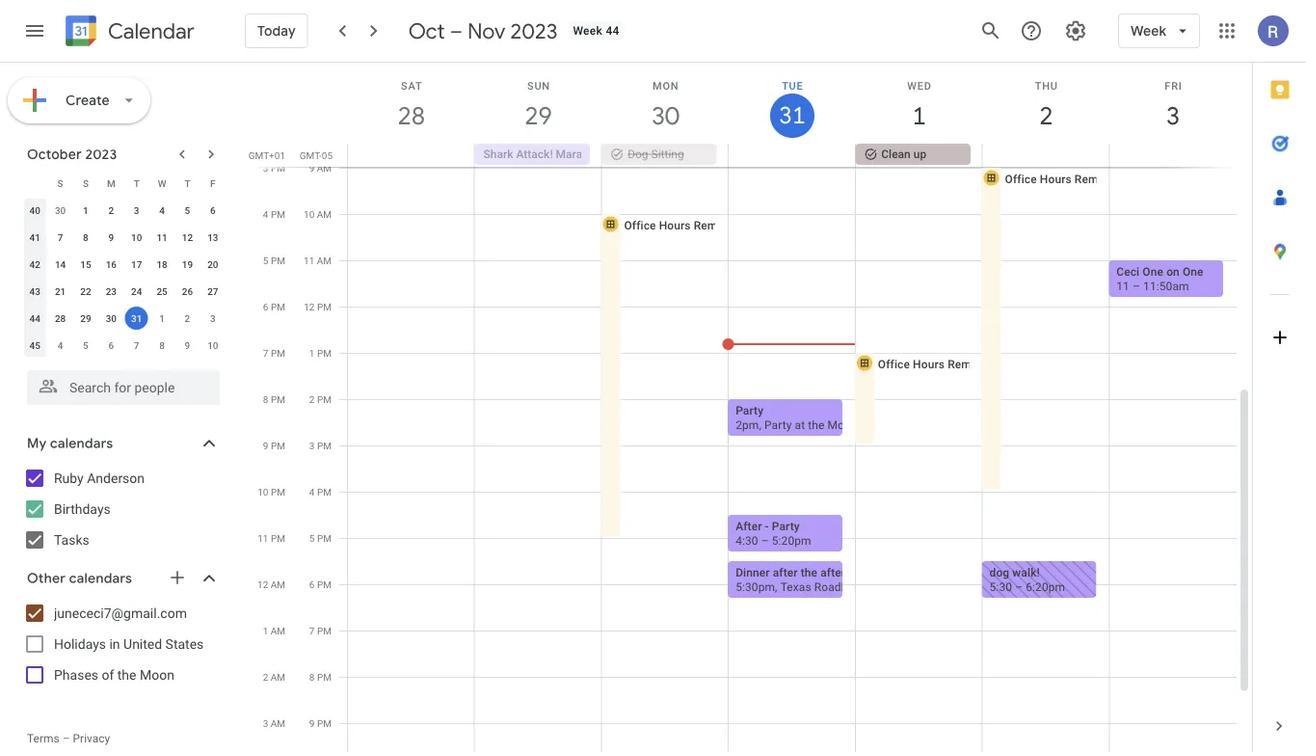 Task type: locate. For each thing, give the bounding box(es) containing it.
1 vertical spatial 30
[[55, 204, 66, 216]]

2 pm
[[309, 393, 332, 405]]

0 horizontal spatial office hours remade
[[624, 218, 737, 232]]

1 horizontal spatial party
[[772, 519, 800, 533]]

2 right november 1 element
[[185, 312, 190, 324]]

week for week
[[1131, 22, 1167, 40]]

after
[[736, 519, 762, 533]]

0 horizontal spatial ,
[[759, 418, 762, 432]]

3 pm down 2 pm
[[309, 440, 332, 451]]

row group
[[22, 197, 226, 359]]

row containing 41
[[22, 224, 226, 251]]

0 horizontal spatial 9 pm
[[263, 440, 285, 451]]

tab list
[[1254, 63, 1307, 699]]

11:50am
[[1144, 279, 1190, 293]]

0 horizontal spatial office
[[624, 218, 656, 232]]

dog walk! 5:30 – 6:20pm
[[990, 566, 1066, 594]]

wed
[[908, 80, 932, 92]]

41
[[29, 231, 40, 243]]

1 vertical spatial 9 pm
[[309, 718, 332, 729]]

cell down the 28 link
[[348, 144, 475, 167]]

0 vertical spatial remade
[[1075, 172, 1118, 186]]

1 vertical spatial calendars
[[69, 570, 132, 587]]

12 element
[[176, 226, 199, 249]]

10 for "10" "element"
[[131, 231, 142, 243]]

1 vertical spatial 31
[[131, 312, 142, 324]]

31
[[778, 100, 805, 131], [131, 312, 142, 324]]

2 vertical spatial 30
[[106, 312, 117, 324]]

am up 2 am
[[271, 625, 285, 637]]

one
[[1143, 265, 1164, 278], [1183, 265, 1204, 278]]

1 horizontal spatial 8 pm
[[309, 671, 332, 683]]

1 horizontal spatial office hours remade
[[878, 357, 991, 371]]

29 inside row
[[80, 312, 91, 324]]

am down 05
[[317, 162, 332, 174]]

party inside after - party 4:30 – 5:20pm
[[772, 519, 800, 533]]

one right on at the top right of the page
[[1183, 265, 1204, 278]]

calendars up ruby
[[50, 435, 113, 452]]

2 t from the left
[[185, 177, 190, 189]]

1 down 12 pm
[[309, 347, 315, 359]]

6:20pm
[[1026, 580, 1066, 594]]

11
[[157, 231, 168, 243], [304, 255, 315, 266], [1117, 279, 1130, 293], [258, 532, 269, 544]]

12 for 12 am
[[258, 579, 268, 590]]

25 element
[[151, 280, 174, 303]]

november 8 element
[[151, 334, 174, 357]]

9 right november 8 element
[[185, 339, 190, 351]]

6 right "november 5" element
[[108, 339, 114, 351]]

s up 'september 30' element
[[57, 177, 63, 189]]

settings menu image
[[1065, 19, 1088, 42]]

9 down gmt-
[[309, 162, 315, 174]]

11 up 12 am
[[258, 532, 269, 544]]

30 right 29 element
[[106, 312, 117, 324]]

8 pm right 2 am
[[309, 671, 332, 683]]

8
[[83, 231, 89, 243], [159, 339, 165, 351], [263, 393, 269, 405], [309, 671, 315, 683]]

1 for 1 pm
[[309, 347, 315, 359]]

week for week 44
[[573, 24, 603, 38]]

1 vertical spatial 29
[[80, 312, 91, 324]]

9 pm up '10 pm' at left bottom
[[263, 440, 285, 451]]

1 vertical spatial the
[[117, 667, 136, 683]]

0 horizontal spatial one
[[1143, 265, 1164, 278]]

1 down 12 am
[[263, 625, 268, 637]]

week inside dropdown button
[[1131, 22, 1167, 40]]

1 vertical spatial 8 pm
[[309, 671, 332, 683]]

0 horizontal spatial t
[[134, 177, 140, 189]]

0 vertical spatial party
[[736, 404, 764, 417]]

mon 30
[[651, 80, 679, 132]]

31 inside cell
[[131, 312, 142, 324]]

the right of at the bottom left of the page
[[117, 667, 136, 683]]

november 3 element
[[201, 307, 225, 330]]

0 vertical spatial 12
[[182, 231, 193, 243]]

1 vertical spatial 12
[[304, 301, 315, 312]]

2 vertical spatial remade
[[948, 357, 991, 371]]

1 vertical spatial 3 pm
[[309, 440, 332, 451]]

office hours remade
[[1005, 172, 1118, 186], [624, 218, 737, 232], [878, 357, 991, 371]]

11 am
[[304, 255, 332, 266]]

calendars up junececi7@gmail.com
[[69, 570, 132, 587]]

30 down mon at top
[[651, 100, 678, 132]]

0 vertical spatial 2023
[[511, 17, 558, 44]]

2 horizontal spatial 30
[[651, 100, 678, 132]]

5 up 12 element
[[185, 204, 190, 216]]

am for 1 am
[[271, 625, 285, 637]]

am for 10 am
[[317, 208, 332, 220]]

2023
[[511, 17, 558, 44], [85, 146, 117, 163]]

28 left 29 element
[[55, 312, 66, 324]]

2 up 3 am
[[263, 671, 268, 683]]

dog
[[990, 566, 1010, 579]]

oct
[[409, 17, 445, 44]]

row containing 40
[[22, 197, 226, 224]]

ceci
[[1117, 265, 1140, 278]]

t left w
[[134, 177, 140, 189]]

1 horizontal spatial 30
[[106, 312, 117, 324]]

9 inside the november 9 element
[[185, 339, 190, 351]]

party up 2pm ,
[[736, 404, 764, 417]]

1 one from the left
[[1143, 265, 1164, 278]]

0 horizontal spatial hours
[[659, 218, 691, 232]]

10 right the november 9 element
[[207, 339, 218, 351]]

12 pm
[[304, 301, 332, 312]]

1 s from the left
[[57, 177, 63, 189]]

pm left 2 pm
[[271, 393, 285, 405]]

1 horizontal spatial the
[[801, 566, 818, 579]]

31 right 30 element
[[131, 312, 142, 324]]

4 cell from the left
[[1109, 144, 1236, 167]]

s
[[57, 177, 63, 189], [83, 177, 89, 189]]

1 horizontal spatial 31
[[778, 100, 805, 131]]

cell down the 2 link
[[983, 144, 1109, 167]]

1 horizontal spatial remade
[[948, 357, 991, 371]]

am up 1 am on the left
[[271, 579, 285, 590]]

holidays
[[54, 636, 106, 652]]

2 inside thu 2
[[1039, 100, 1052, 132]]

1 vertical spatial office hours remade
[[624, 218, 737, 232]]

0 horizontal spatial 30
[[55, 204, 66, 216]]

11 down 'ceci'
[[1117, 279, 1130, 293]]

shark attack! marathon button
[[475, 144, 606, 165]]

23 element
[[100, 280, 123, 303]]

1 horizontal spatial office
[[878, 357, 910, 371]]

17
[[131, 258, 142, 270]]

19 element
[[176, 253, 199, 276]]

– inside "dog walk! 5:30 – 6:20pm"
[[1016, 580, 1023, 594]]

party up 5:20pm
[[772, 519, 800, 533]]

1 horizontal spatial hours
[[913, 357, 945, 371]]

3 pm down gmt+01
[[263, 162, 285, 174]]

0 horizontal spatial 44
[[29, 312, 40, 324]]

27 element
[[201, 280, 225, 303]]

7 pm
[[263, 347, 285, 359], [309, 625, 332, 637]]

12 right 11 element
[[182, 231, 193, 243]]

my
[[27, 435, 47, 452]]

the for after
[[801, 566, 818, 579]]

gmt-05
[[300, 149, 333, 161]]

1 horizontal spatial week
[[1131, 22, 1167, 40]]

the up texas
[[801, 566, 818, 579]]

0 horizontal spatial 31
[[131, 312, 142, 324]]

gmt+01
[[249, 149, 285, 161]]

in
[[109, 636, 120, 652]]

None search field
[[0, 363, 239, 405]]

7 right november 6 'element'
[[134, 339, 139, 351]]

29
[[524, 100, 551, 132], [80, 312, 91, 324]]

2 horizontal spatial remade
[[1075, 172, 1118, 186]]

0 horizontal spatial 2023
[[85, 146, 117, 163]]

calendars
[[50, 435, 113, 452], [69, 570, 132, 587]]

10 element
[[125, 226, 148, 249]]

am up 12 pm
[[317, 255, 332, 266]]

am down 9 am
[[317, 208, 332, 220]]

6 left 12 pm
[[263, 301, 269, 312]]

6 pm left 12 pm
[[263, 301, 285, 312]]

am down 2 am
[[271, 718, 285, 729]]

my calendars list
[[4, 463, 239, 555]]

0 vertical spatial 28
[[397, 100, 424, 132]]

grid
[[247, 63, 1253, 753]]

26
[[182, 285, 193, 297]]

my calendars button
[[4, 428, 239, 459]]

0 vertical spatial 5 pm
[[263, 255, 285, 266]]

3 down "fri"
[[1166, 100, 1179, 132]]

sat
[[401, 80, 423, 92]]

row group inside october 2023 "grid"
[[22, 197, 226, 359]]

10
[[304, 208, 315, 220], [131, 231, 142, 243], [207, 339, 218, 351], [258, 486, 269, 498]]

-
[[765, 519, 769, 533]]

31, today element
[[125, 307, 148, 330]]

of
[[102, 667, 114, 683]]

8 up 15 element
[[83, 231, 89, 243]]

30 for 30 element
[[106, 312, 117, 324]]

10 for 10 pm
[[258, 486, 269, 498]]

2023 up m on the left top of the page
[[85, 146, 117, 163]]

0 vertical spatial 3 pm
[[263, 162, 285, 174]]

terms – privacy
[[27, 732, 110, 745]]

row
[[339, 144, 1253, 167], [22, 170, 226, 197], [22, 197, 226, 224], [22, 224, 226, 251], [22, 251, 226, 278], [22, 278, 226, 305], [22, 305, 226, 332], [22, 332, 226, 359]]

2 cell from the left
[[729, 144, 856, 167]]

row containing 45
[[22, 332, 226, 359]]

0 vertical spatial 31
[[778, 100, 805, 131]]

united
[[124, 636, 162, 652]]

8 pm left 2 pm
[[263, 393, 285, 405]]

Search for people text field
[[39, 370, 208, 405]]

after-
[[821, 566, 850, 579]]

pm down '10 pm' at left bottom
[[271, 532, 285, 544]]

1 horizontal spatial ,
[[775, 580, 778, 594]]

8 right 2 am
[[309, 671, 315, 683]]

2 down thu
[[1039, 100, 1052, 132]]

pm down gmt+01
[[271, 162, 285, 174]]

shark attack! marathon
[[484, 148, 606, 161]]

pm up 2 pm
[[317, 347, 332, 359]]

dog sitting
[[628, 148, 684, 161]]

0 horizontal spatial 6 pm
[[263, 301, 285, 312]]

0 horizontal spatial 3 pm
[[263, 162, 285, 174]]

0 vertical spatial 29
[[524, 100, 551, 132]]

4 pm left 10 am
[[263, 208, 285, 220]]

0 horizontal spatial party
[[736, 404, 764, 417]]

2
[[1039, 100, 1052, 132], [108, 204, 114, 216], [185, 312, 190, 324], [309, 393, 315, 405], [263, 671, 268, 683]]

5 pm right 11 pm
[[309, 532, 332, 544]]

3 pm
[[263, 162, 285, 174], [309, 440, 332, 451]]

16
[[106, 258, 117, 270]]

1 right 'september 30' element
[[83, 204, 89, 216]]

0 horizontal spatial 28
[[55, 312, 66, 324]]

0 horizontal spatial 29
[[80, 312, 91, 324]]

phases of the moon
[[54, 667, 174, 683]]

1 for 1 am
[[263, 625, 268, 637]]

1 horizontal spatial s
[[83, 177, 89, 189]]

10 up 11 am at the top left of the page
[[304, 208, 315, 220]]

0 vertical spatial 44
[[606, 24, 620, 38]]

30 right the '40'
[[55, 204, 66, 216]]

30 inside mon 30
[[651, 100, 678, 132]]

1 horizontal spatial 12
[[258, 579, 268, 590]]

states
[[166, 636, 204, 652]]

office
[[1005, 172, 1037, 186], [624, 218, 656, 232], [878, 357, 910, 371]]

44 inside row
[[29, 312, 40, 324]]

november 9 element
[[176, 334, 199, 357]]

am down 1 am on the left
[[271, 671, 285, 683]]

10 inside "10" "element"
[[131, 231, 142, 243]]

4 left "november 5" element
[[58, 339, 63, 351]]

0 vertical spatial 7 pm
[[263, 347, 285, 359]]

main drawer image
[[23, 19, 46, 42]]

5 left november 6 'element'
[[83, 339, 89, 351]]

11 inside october 2023 "grid"
[[157, 231, 168, 243]]

birthdays
[[54, 501, 111, 517]]

cell down '31' link
[[729, 144, 856, 167]]

up
[[914, 148, 927, 161]]

0 vertical spatial hours
[[1040, 172, 1072, 186]]

holidays in united states
[[54, 636, 204, 652]]

nov
[[468, 17, 506, 44]]

4 up 11 element
[[159, 204, 165, 216]]

1 vertical spatial party
[[772, 519, 800, 533]]

0 horizontal spatial s
[[57, 177, 63, 189]]

ruby anderson
[[54, 470, 145, 486]]

1 horizontal spatial one
[[1183, 265, 1204, 278]]

10 pm
[[258, 486, 285, 498]]

2 vertical spatial hours
[[913, 357, 945, 371]]

1 vertical spatial 2023
[[85, 146, 117, 163]]

1 horizontal spatial 9 pm
[[309, 718, 332, 729]]

1 horizontal spatial 28
[[397, 100, 424, 132]]

29 link
[[516, 94, 561, 138]]

4 pm right '10 pm' at left bottom
[[309, 486, 332, 498]]

28 inside grid
[[397, 100, 424, 132]]

0 horizontal spatial 4 pm
[[263, 208, 285, 220]]

2 horizontal spatial 12
[[304, 301, 315, 312]]

0 vertical spatial 6 pm
[[263, 301, 285, 312]]

4
[[159, 204, 165, 216], [263, 208, 269, 220], [58, 339, 63, 351], [309, 486, 315, 498]]

0 horizontal spatial the
[[117, 667, 136, 683]]

3
[[1166, 100, 1179, 132], [263, 162, 269, 174], [134, 204, 139, 216], [210, 312, 216, 324], [309, 440, 315, 451], [263, 718, 268, 729]]

october 2023
[[27, 146, 117, 163]]

29 down sun
[[524, 100, 551, 132]]

12 down 11 am at the top left of the page
[[304, 301, 315, 312]]

1 vertical spatial 5 pm
[[309, 532, 332, 544]]

roadhouse
[[815, 580, 874, 594]]

m
[[107, 177, 115, 189]]

5:20pm
[[772, 534, 812, 547]]

– down the -
[[762, 534, 769, 547]]

12 down 11 pm
[[258, 579, 268, 590]]

31 down "tue"
[[778, 100, 805, 131]]

junececi7@gmail.com
[[54, 605, 187, 621]]

11 inside 'ceci one on one 11 – 11:50am'
[[1117, 279, 1130, 293]]

9 am
[[309, 162, 332, 174]]

30 element
[[100, 307, 123, 330]]

pm right 11 pm
[[317, 532, 332, 544]]

1 horizontal spatial 29
[[524, 100, 551, 132]]

15 element
[[74, 253, 97, 276]]

0 horizontal spatial 7 pm
[[263, 347, 285, 359]]

1 vertical spatial 44
[[29, 312, 40, 324]]

7 right november 10 element
[[263, 347, 269, 359]]

– down 'ceci'
[[1133, 279, 1141, 293]]

2 vertical spatial 12
[[258, 579, 268, 590]]

0 vertical spatial calendars
[[50, 435, 113, 452]]

0 vertical spatial 30
[[651, 100, 678, 132]]

am for 2 am
[[271, 671, 285, 683]]

marathon
[[556, 148, 606, 161]]

the inside dinner after the after-party 5:30pm , texas roadhouse
[[801, 566, 818, 579]]

40
[[29, 204, 40, 216]]

1 vertical spatial remade
[[694, 218, 737, 232]]

cell down '3' link
[[1109, 144, 1236, 167]]

1 for november 1 element
[[159, 312, 165, 324]]

7 pm right 1 am on the left
[[309, 625, 332, 637]]

tue
[[782, 80, 804, 92]]

29 right 28 element
[[80, 312, 91, 324]]

0 vertical spatial office hours remade
[[1005, 172, 1118, 186]]

29 inside grid
[[524, 100, 551, 132]]

1 am
[[263, 625, 285, 637]]

7 inside "element"
[[134, 339, 139, 351]]

hours
[[1040, 172, 1072, 186], [659, 218, 691, 232], [913, 357, 945, 371]]

the inside list
[[117, 667, 136, 683]]

sun
[[527, 80, 551, 92]]

october 2023 grid
[[18, 170, 226, 359]]

10 left 11 element
[[131, 231, 142, 243]]

10 for november 10 element
[[207, 339, 218, 351]]

12 inside row
[[182, 231, 193, 243]]

24 element
[[125, 280, 148, 303]]

t
[[134, 177, 140, 189], [185, 177, 190, 189]]

ruby
[[54, 470, 84, 486]]

1 vertical spatial 6 pm
[[309, 579, 332, 590]]

, inside dinner after the after-party 5:30pm , texas roadhouse
[[775, 580, 778, 594]]

1 horizontal spatial 4 pm
[[309, 486, 332, 498]]

row containing shark attack! marathon
[[339, 144, 1253, 167]]

7 pm left 1 pm
[[263, 347, 285, 359]]

after
[[773, 566, 798, 579]]

texas
[[781, 580, 812, 594]]

2 for november 2 element
[[185, 312, 190, 324]]

1 vertical spatial 28
[[55, 312, 66, 324]]

1 vertical spatial hours
[[659, 218, 691, 232]]

10 inside november 10 element
[[207, 339, 218, 351]]

1 vertical spatial ,
[[775, 580, 778, 594]]

pm up 11 pm
[[271, 486, 285, 498]]

0 vertical spatial office
[[1005, 172, 1037, 186]]

cell
[[348, 144, 475, 167], [729, 144, 856, 167], [983, 144, 1109, 167], [1109, 144, 1236, 167]]

29 element
[[74, 307, 97, 330]]

row containing 43
[[22, 278, 226, 305]]

clean up
[[882, 148, 927, 161]]

42
[[29, 258, 40, 270]]

0 vertical spatial the
[[801, 566, 818, 579]]

13 element
[[201, 226, 225, 249]]

6 pm right 12 am
[[309, 579, 332, 590]]

9 right 3 am
[[309, 718, 315, 729]]

s left m on the left top of the page
[[83, 177, 89, 189]]

1 horizontal spatial t
[[185, 177, 190, 189]]

8 right november 7 "element" on the top of page
[[159, 339, 165, 351]]

12 for 12 pm
[[304, 301, 315, 312]]

dinner
[[736, 566, 770, 579]]

2023 right nov
[[511, 17, 558, 44]]

2 vertical spatial office hours remade
[[878, 357, 991, 371]]

2 horizontal spatial office
[[1005, 172, 1037, 186]]

0 horizontal spatial 12
[[182, 231, 193, 243]]

grid containing 28
[[247, 63, 1253, 753]]

9 pm right 3 am
[[309, 718, 332, 729]]

row group containing 40
[[22, 197, 226, 359]]

4 pm
[[263, 208, 285, 220], [309, 486, 332, 498]]



Task type: vqa. For each thing, say whether or not it's contained in the screenshot.
"February 24" "element" on the top of the page
no



Task type: describe. For each thing, give the bounding box(es) containing it.
30 for 'september 30' element
[[55, 204, 66, 216]]

4:30
[[736, 534, 759, 547]]

pm right 1 am on the left
[[317, 625, 332, 637]]

shark
[[484, 148, 514, 161]]

dog
[[628, 148, 649, 161]]

22 element
[[74, 280, 97, 303]]

31 link
[[771, 94, 815, 138]]

31 cell
[[124, 305, 149, 332]]

3 inside the fri 3
[[1166, 100, 1179, 132]]

14 element
[[49, 253, 72, 276]]

november 5 element
[[74, 334, 97, 357]]

5 right 11 pm
[[309, 532, 315, 544]]

1 horizontal spatial 3 pm
[[309, 440, 332, 451]]

w
[[158, 177, 166, 189]]

16 element
[[100, 253, 123, 276]]

6 inside 'element'
[[108, 339, 114, 351]]

19
[[182, 258, 193, 270]]

september 30 element
[[49, 199, 72, 222]]

– right the oct on the top
[[450, 17, 463, 44]]

calendars for other calendars
[[69, 570, 132, 587]]

11 for 11 am
[[304, 255, 315, 266]]

clean
[[882, 148, 911, 161]]

0 vertical spatial 9 pm
[[263, 440, 285, 451]]

– right the terms link
[[62, 732, 70, 745]]

0 vertical spatial ,
[[759, 418, 762, 432]]

24
[[131, 285, 142, 297]]

2 one from the left
[[1183, 265, 1204, 278]]

2 horizontal spatial hours
[[1040, 172, 1072, 186]]

november 7 element
[[125, 334, 148, 357]]

3 link
[[1152, 94, 1196, 138]]

other calendars button
[[4, 563, 239, 594]]

walk!
[[1013, 566, 1040, 579]]

clean up button
[[856, 144, 971, 165]]

4 right '10 pm' at left bottom
[[309, 486, 315, 498]]

create button
[[8, 77, 150, 123]]

pm right 12 am
[[317, 579, 332, 590]]

pm right 3 am
[[317, 718, 332, 729]]

pm left 12 pm
[[271, 301, 285, 312]]

gmt-
[[300, 149, 322, 161]]

pm up '10 pm' at left bottom
[[271, 440, 285, 451]]

other
[[27, 570, 66, 587]]

2 down m on the left top of the page
[[108, 204, 114, 216]]

oct – nov 2023
[[409, 17, 558, 44]]

wed 1
[[908, 80, 932, 132]]

1 horizontal spatial 5 pm
[[309, 532, 332, 544]]

am for 3 am
[[271, 718, 285, 729]]

25
[[157, 285, 168, 297]]

– inside 'ceci one on one 11 – 11:50am'
[[1133, 279, 1141, 293]]

3 am
[[263, 718, 285, 729]]

add other calendars image
[[168, 568, 187, 587]]

october
[[27, 146, 82, 163]]

party
[[850, 566, 877, 579]]

12 for 12
[[182, 231, 193, 243]]

2 s from the left
[[83, 177, 89, 189]]

1 vertical spatial office
[[624, 218, 656, 232]]

row containing 44
[[22, 305, 226, 332]]

3 down 2 pm
[[309, 440, 315, 451]]

2 vertical spatial office
[[878, 357, 910, 371]]

privacy
[[73, 732, 110, 745]]

3 down 2 am
[[263, 718, 268, 729]]

2 am
[[263, 671, 285, 683]]

am for 11 am
[[317, 255, 332, 266]]

5:30
[[990, 580, 1013, 594]]

30 link
[[644, 94, 688, 138]]

pm right '10 pm' at left bottom
[[317, 486, 332, 498]]

3 right november 2 element
[[210, 312, 216, 324]]

14
[[55, 258, 66, 270]]

1 pm
[[309, 347, 332, 359]]

3 cell from the left
[[983, 144, 1109, 167]]

10 am
[[304, 208, 332, 220]]

calendars for my calendars
[[50, 435, 113, 452]]

– inside after - party 4:30 – 5:20pm
[[762, 534, 769, 547]]

fri
[[1165, 80, 1183, 92]]

3 down gmt+01
[[263, 162, 269, 174]]

row containing 42
[[22, 251, 226, 278]]

on
[[1167, 265, 1180, 278]]

17 element
[[125, 253, 148, 276]]

12 am
[[258, 579, 285, 590]]

28 inside 28 element
[[55, 312, 66, 324]]

pm up 1 pm
[[317, 301, 332, 312]]

43
[[29, 285, 40, 297]]

1 link
[[898, 94, 942, 138]]

november 10 element
[[201, 334, 225, 357]]

0 horizontal spatial remade
[[694, 218, 737, 232]]

2 link
[[1025, 94, 1069, 138]]

row containing s
[[22, 170, 226, 197]]

1 horizontal spatial 2023
[[511, 17, 558, 44]]

f
[[210, 177, 216, 189]]

21 element
[[49, 280, 72, 303]]

23
[[106, 285, 117, 297]]

pm right 2 am
[[317, 671, 332, 683]]

privacy link
[[73, 732, 110, 745]]

tue 31
[[778, 80, 805, 131]]

ceci one on one 11 – 11:50am
[[1117, 265, 1204, 293]]

am for 12 am
[[271, 579, 285, 590]]

moon
[[140, 667, 174, 683]]

11 element
[[151, 226, 174, 249]]

today button
[[245, 8, 308, 54]]

pm down 1 pm
[[317, 393, 332, 405]]

9 up '10 pm' at left bottom
[[263, 440, 269, 451]]

november 6 element
[[100, 334, 123, 357]]

21
[[55, 285, 66, 297]]

11 for 11
[[157, 231, 168, 243]]

2 for 2 am
[[263, 671, 268, 683]]

2 horizontal spatial office hours remade
[[1005, 172, 1118, 186]]

45
[[29, 339, 40, 351]]

9 left "10" "element"
[[108, 231, 114, 243]]

5:30pm
[[736, 580, 775, 594]]

pm left 1 pm
[[271, 347, 285, 359]]

1 inside wed 1
[[912, 100, 925, 132]]

dog sitting button
[[602, 144, 717, 165]]

calendar element
[[62, 12, 195, 54]]

8 left 2 pm
[[263, 393, 269, 405]]

mon
[[653, 80, 679, 92]]

1 vertical spatial 4 pm
[[309, 486, 332, 498]]

15
[[80, 258, 91, 270]]

calendar heading
[[104, 18, 195, 45]]

0 vertical spatial 8 pm
[[263, 393, 285, 405]]

7 right 41
[[58, 231, 63, 243]]

2pm ,
[[736, 418, 765, 432]]

today
[[257, 22, 296, 40]]

other calendars
[[27, 570, 132, 587]]

the for of
[[117, 667, 136, 683]]

6 down f
[[210, 204, 216, 216]]

26 element
[[176, 280, 199, 303]]

20
[[207, 258, 218, 270]]

november 1 element
[[151, 307, 174, 330]]

november 2 element
[[176, 307, 199, 330]]

6 right 12 am
[[309, 579, 315, 590]]

1 horizontal spatial 44
[[606, 24, 620, 38]]

31 inside grid
[[778, 100, 805, 131]]

28 element
[[49, 307, 72, 330]]

18
[[157, 258, 168, 270]]

fri 3
[[1165, 80, 1183, 132]]

4 left 10 am
[[263, 208, 269, 220]]

1 t from the left
[[134, 177, 140, 189]]

my calendars
[[27, 435, 113, 452]]

0 vertical spatial 4 pm
[[263, 208, 285, 220]]

18 element
[[151, 253, 174, 276]]

pm down 2 pm
[[317, 440, 332, 451]]

10 for 10 am
[[304, 208, 315, 220]]

pm left 11 am at the top left of the page
[[271, 255, 285, 266]]

calendar
[[108, 18, 195, 45]]

am for 9 am
[[317, 162, 332, 174]]

november 4 element
[[49, 334, 72, 357]]

2 for 2 pm
[[309, 393, 315, 405]]

11 for 11 pm
[[258, 532, 269, 544]]

5 left 11 am at the top left of the page
[[263, 255, 269, 266]]

dinner after the after-party 5:30pm , texas roadhouse
[[736, 566, 877, 594]]

1 vertical spatial 7 pm
[[309, 625, 332, 637]]

7 right 1 am on the left
[[309, 625, 315, 637]]

3 up "10" "element"
[[134, 204, 139, 216]]

20 element
[[201, 253, 225, 276]]

anderson
[[87, 470, 145, 486]]

22
[[80, 285, 91, 297]]

1 horizontal spatial 6 pm
[[309, 579, 332, 590]]

1 cell from the left
[[348, 144, 475, 167]]

other calendars list
[[4, 598, 239, 691]]

2pm
[[736, 418, 759, 432]]

0 horizontal spatial 5 pm
[[263, 255, 285, 266]]

thu 2
[[1036, 80, 1059, 132]]

pm left 10 am
[[271, 208, 285, 220]]

attack!
[[516, 148, 553, 161]]



